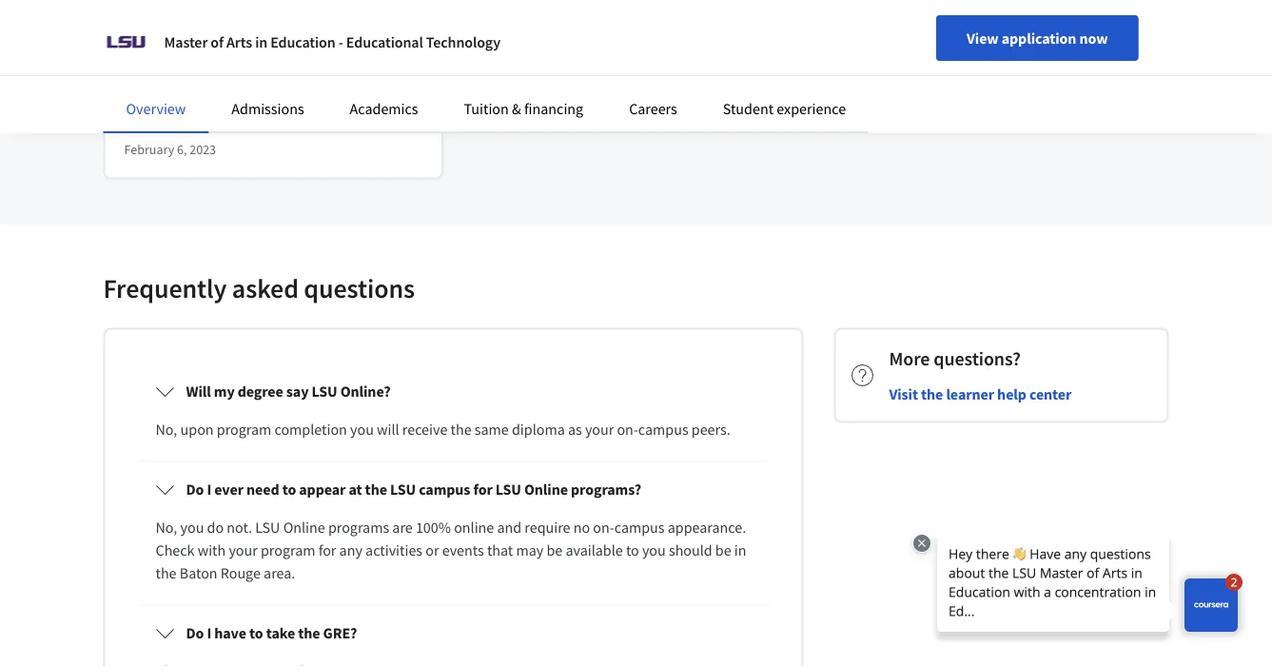 Task type: vqa. For each thing, say whether or not it's contained in the screenshot.
top I
yes



Task type: locate. For each thing, give the bounding box(es) containing it.
0 vertical spatial no,
[[156, 420, 177, 439]]

on-
[[617, 420, 639, 439], [593, 518, 615, 537]]

you left do on the bottom of the page
[[180, 518, 204, 537]]

0 vertical spatial program
[[217, 420, 272, 439]]

0 horizontal spatial online
[[286, 155, 327, 174]]

in right arts
[[255, 32, 268, 51]]

hard
[[236, 177, 265, 197]]

for up convenience at the top of page
[[329, 86, 347, 105]]

center
[[1030, 385, 1072, 404]]

campus left the peers.
[[639, 420, 689, 439]]

online
[[524, 480, 568, 499], [283, 518, 325, 537]]

peers.
[[692, 420, 731, 439]]

and up because
[[282, 109, 307, 128]]

programs inside most universities offer some form of online degree and certificate programs for students who desire the flexibility and convenience of distance learning. because of this large and ever-increasing variety of online college choices, it can be hard to determine which school is best for you.
[[265, 86, 326, 105]]

1 vertical spatial programs
[[328, 518, 389, 537]]

your
[[585, 420, 614, 439], [229, 541, 258, 560]]

1 vertical spatial your
[[229, 541, 258, 560]]

online down appear
[[283, 518, 325, 537]]

need
[[247, 480, 279, 499]]

experience
[[777, 99, 846, 118]]

0 vertical spatial do
[[186, 480, 204, 499]]

to right available
[[626, 541, 639, 560]]

to right hard
[[268, 177, 281, 197]]

your up rouge
[[229, 541, 258, 560]]

the inside the no, you do not. lsu online programs are 100% online and require no on-campus appearance. check with your program for any activities or events that may be available to you should be in the baton rouge area.
[[156, 564, 177, 583]]

student experience link
[[723, 99, 846, 118]]

i left ever
[[207, 480, 211, 499]]

frequently asked questions
[[103, 271, 415, 305]]

for down same
[[474, 480, 493, 499]]

1 vertical spatial no,
[[156, 518, 177, 537]]

campus up 100%
[[419, 480, 471, 499]]

will my degree say lsu online? button
[[140, 365, 767, 418]]

0 horizontal spatial degree
[[124, 86, 168, 105]]

0 vertical spatial i
[[207, 480, 211, 499]]

i left have
[[207, 624, 211, 643]]

no, left upon
[[156, 420, 177, 439]]

program
[[217, 420, 272, 439], [261, 541, 316, 560]]

college
[[330, 155, 375, 174]]

programs up any
[[328, 518, 389, 537]]

no, up check
[[156, 518, 177, 537]]

1 vertical spatial do
[[186, 624, 204, 643]]

admissions
[[232, 99, 304, 118]]

0 horizontal spatial programs
[[265, 86, 326, 105]]

programs
[[265, 86, 326, 105], [328, 518, 389, 537]]

1 horizontal spatial online
[[524, 480, 568, 499]]

0 vertical spatial you
[[350, 420, 374, 439]]

you left will in the bottom left of the page
[[350, 420, 374, 439]]

0 horizontal spatial on-
[[593, 518, 615, 537]]

determine
[[285, 177, 350, 197]]

be
[[217, 177, 233, 197], [547, 541, 563, 560], [716, 541, 732, 560]]

programs down some
[[265, 86, 326, 105]]

lsu right not.
[[255, 518, 280, 537]]

1 horizontal spatial you
[[350, 420, 374, 439]]

louisiana state university logo image
[[103, 19, 149, 65]]

0 vertical spatial online
[[524, 480, 568, 499]]

distance
[[124, 132, 178, 151]]

who
[[124, 109, 152, 128]]

in down appearance.
[[735, 541, 747, 560]]

appearance.
[[668, 518, 747, 537]]

ever
[[214, 480, 244, 499]]

and up desire
[[171, 86, 196, 105]]

and
[[171, 86, 196, 105], [282, 109, 307, 128], [373, 132, 398, 151], [497, 518, 522, 537]]

online up events
[[454, 518, 494, 537]]

2 vertical spatial campus
[[615, 518, 665, 537]]

campus inside the no, you do not. lsu online programs are 100% online and require no on-campus appearance. check with your program for any activities or events that may be available to you should be in the baton rouge area.
[[615, 518, 665, 537]]

help
[[998, 385, 1027, 404]]

be right can
[[217, 177, 233, 197]]

for inside dropdown button
[[474, 480, 493, 499]]

1 horizontal spatial your
[[585, 420, 614, 439]]

1 vertical spatial online
[[286, 155, 327, 174]]

1 horizontal spatial online
[[354, 63, 394, 82]]

1 vertical spatial program
[[261, 541, 316, 560]]

&
[[512, 99, 521, 118]]

2 horizontal spatial online
[[454, 518, 494, 537]]

no, inside the no, you do not. lsu online programs are 100% online and require no on-campus appearance. check with your program for any activities or events that may be available to you should be in the baton rouge area.
[[156, 518, 177, 537]]

is
[[169, 200, 179, 219]]

0 horizontal spatial online
[[283, 518, 325, 537]]

you left the should
[[643, 541, 666, 560]]

your inside the no, you do not. lsu online programs are 100% online and require no on-campus appearance. check with your program for any activities or events that may be available to you should be in the baton rouge area.
[[229, 541, 258, 560]]

1 vertical spatial online
[[283, 518, 325, 537]]

the right visit
[[922, 385, 944, 404]]

6,
[[177, 140, 187, 157]]

say
[[286, 382, 309, 401]]

to left take on the left bottom
[[249, 624, 263, 643]]

student experience
[[723, 99, 846, 118]]

0 vertical spatial programs
[[265, 86, 326, 105]]

0 horizontal spatial your
[[229, 541, 258, 560]]

of down students
[[393, 109, 405, 128]]

1 no, from the top
[[156, 420, 177, 439]]

be down "require"
[[547, 541, 563, 560]]

to right need
[[282, 480, 296, 499]]

2 no, from the top
[[156, 518, 177, 537]]

learner
[[947, 385, 995, 404]]

2 do from the top
[[186, 624, 204, 643]]

0 horizontal spatial you
[[180, 518, 204, 537]]

i
[[207, 480, 211, 499], [207, 624, 211, 643]]

rouge
[[221, 564, 261, 583]]

campus down programs?
[[615, 518, 665, 537]]

area.
[[264, 564, 295, 583]]

online up students
[[354, 63, 394, 82]]

2 vertical spatial you
[[643, 541, 666, 560]]

collapsed list
[[136, 360, 772, 666]]

0 vertical spatial online
[[354, 63, 394, 82]]

do i ever need to appear at the lsu campus for lsu online programs?
[[186, 480, 642, 499]]

for left any
[[319, 541, 336, 560]]

online
[[354, 63, 394, 82], [286, 155, 327, 174], [454, 518, 494, 537]]

my
[[214, 382, 235, 401]]

of
[[211, 32, 224, 51], [338, 63, 351, 82], [393, 109, 405, 128], [296, 132, 309, 151], [271, 155, 283, 174]]

you
[[350, 420, 374, 439], [180, 518, 204, 537], [643, 541, 666, 560]]

students
[[350, 86, 405, 105]]

the up learning.
[[197, 109, 218, 128]]

0 vertical spatial on-
[[617, 420, 639, 439]]

1 do from the top
[[186, 480, 204, 499]]

your right as
[[585, 420, 614, 439]]

in
[[255, 32, 268, 51], [735, 541, 747, 560]]

on- right no
[[593, 518, 615, 537]]

degree right my
[[238, 382, 283, 401]]

0 vertical spatial degree
[[124, 86, 168, 105]]

do left have
[[186, 624, 204, 643]]

the down check
[[156, 564, 177, 583]]

to inside most universities offer some form of online degree and certificate programs for students who desire the flexibility and convenience of distance learning. because of this large and ever-increasing variety of online college choices, it can be hard to determine which school is best for you.
[[268, 177, 281, 197]]

2 i from the top
[[207, 624, 211, 643]]

education
[[271, 32, 336, 51]]

0 vertical spatial in
[[255, 32, 268, 51]]

1 horizontal spatial programs
[[328, 518, 389, 537]]

online up "require"
[[524, 480, 568, 499]]

view application now button
[[937, 15, 1139, 61]]

learning.
[[181, 132, 237, 151]]

upon
[[180, 420, 214, 439]]

online up determine
[[286, 155, 327, 174]]

0 horizontal spatial be
[[217, 177, 233, 197]]

1 vertical spatial i
[[207, 624, 211, 643]]

and up that on the left
[[497, 518, 522, 537]]

can
[[191, 177, 214, 197]]

completion
[[275, 420, 347, 439]]

1 vertical spatial on-
[[593, 518, 615, 537]]

2 horizontal spatial be
[[716, 541, 732, 560]]

program up area.
[[261, 541, 316, 560]]

2 vertical spatial online
[[454, 518, 494, 537]]

arts
[[227, 32, 252, 51]]

overview link
[[126, 99, 186, 118]]

on- right as
[[617, 420, 639, 439]]

campus
[[639, 420, 689, 439], [419, 480, 471, 499], [615, 518, 665, 537]]

1 vertical spatial degree
[[238, 382, 283, 401]]

for inside the no, you do not. lsu online programs are 100% online and require no on-campus appearance. check with your program for any activities or events that may be available to you should be in the baton rouge area.
[[319, 541, 336, 560]]

1 horizontal spatial be
[[547, 541, 563, 560]]

to
[[268, 177, 281, 197], [282, 480, 296, 499], [626, 541, 639, 560], [249, 624, 263, 643]]

lsu up that on the left
[[496, 480, 522, 499]]

program inside the no, you do not. lsu online programs are 100% online and require no on-campus appearance. check with your program for any activities or events that may be available to you should be in the baton rouge area.
[[261, 541, 316, 560]]

1 vertical spatial in
[[735, 541, 747, 560]]

online inside the no, you do not. lsu online programs are 100% online and require no on-campus appearance. check with your program for any activities or events that may be available to you should be in the baton rouge area.
[[454, 518, 494, 537]]

program down my
[[217, 420, 272, 439]]

100%
[[416, 518, 451, 537]]

student
[[723, 99, 774, 118]]

1 horizontal spatial in
[[735, 541, 747, 560]]

no, upon program completion you will receive the same diploma as your on-campus peers.
[[156, 420, 731, 439]]

programs inside the no, you do not. lsu online programs are 100% online and require no on-campus appearance. check with your program for any activities or events that may be available to you should be in the baton rouge area.
[[328, 518, 389, 537]]

1 i from the top
[[207, 480, 211, 499]]

programs?
[[571, 480, 642, 499]]

do left ever
[[186, 480, 204, 499]]

1 horizontal spatial degree
[[238, 382, 283, 401]]

1 vertical spatial campus
[[419, 480, 471, 499]]

degree down most
[[124, 86, 168, 105]]

do
[[186, 480, 204, 499], [186, 624, 204, 643]]

be down appearance.
[[716, 541, 732, 560]]

as
[[568, 420, 582, 439]]

that
[[487, 541, 513, 560]]



Task type: describe. For each thing, give the bounding box(es) containing it.
check
[[156, 541, 195, 560]]

to inside the no, you do not. lsu online programs are 100% online and require no on-campus appearance. check with your program for any activities or events that may be available to you should be in the baton rouge area.
[[626, 541, 639, 560]]

this
[[312, 132, 335, 151]]

0 horizontal spatial in
[[255, 32, 268, 51]]

academics
[[350, 99, 418, 118]]

you.
[[234, 200, 261, 219]]

master
[[164, 32, 208, 51]]

any
[[339, 541, 363, 560]]

it
[[179, 177, 188, 197]]

not.
[[227, 518, 252, 537]]

require
[[525, 518, 571, 537]]

-
[[339, 32, 343, 51]]

best
[[182, 200, 210, 219]]

0 vertical spatial your
[[585, 420, 614, 439]]

more
[[890, 346, 930, 370]]

take
[[266, 624, 295, 643]]

events
[[442, 541, 484, 560]]

receive
[[403, 420, 448, 439]]

choices,
[[124, 177, 176, 197]]

february
[[124, 140, 174, 157]]

do i have to take the gre? button
[[140, 607, 767, 660]]

lsu right 'say'
[[312, 382, 338, 401]]

no, for no, upon program completion you will receive the same diploma as your on-campus peers.
[[156, 420, 177, 439]]

2 horizontal spatial you
[[643, 541, 666, 560]]

0 vertical spatial campus
[[639, 420, 689, 439]]

visit the learner help center
[[890, 385, 1072, 404]]

online?
[[340, 382, 391, 401]]

frequently
[[103, 271, 227, 305]]

large
[[338, 132, 370, 151]]

baton
[[180, 564, 218, 583]]

desire
[[155, 109, 194, 128]]

careers
[[629, 99, 678, 118]]

visit the learner help center link
[[890, 383, 1072, 406]]

variety
[[224, 155, 268, 174]]

for right best
[[213, 200, 231, 219]]

form
[[305, 63, 335, 82]]

now
[[1080, 29, 1109, 48]]

do
[[207, 518, 224, 537]]

are
[[393, 518, 413, 537]]

have
[[214, 624, 247, 643]]

at
[[349, 480, 362, 499]]

most universities offer some form of online degree and certificate programs for students who desire the flexibility and convenience of distance learning. because of this large and ever-increasing variety of online college choices, it can be hard to determine which school is best for you.
[[124, 63, 405, 219]]

of down because
[[271, 155, 283, 174]]

of left this
[[296, 132, 309, 151]]

technology
[[426, 32, 501, 51]]

visit
[[890, 385, 919, 404]]

i for have
[[207, 624, 211, 643]]

do i have to take the gre?
[[186, 624, 357, 643]]

available
[[566, 541, 623, 560]]

online inside do i ever need to appear at the lsu campus for lsu online programs? dropdown button
[[524, 480, 568, 499]]

february 6, 2023
[[124, 140, 216, 157]]

degree inside most universities offer some form of online degree and certificate programs for students who desire the flexibility and convenience of distance learning. because of this large and ever-increasing variety of online college choices, it can be hard to determine which school is best for you.
[[124, 86, 168, 105]]

or
[[426, 541, 439, 560]]

admissions link
[[232, 99, 304, 118]]

i for ever
[[207, 480, 211, 499]]

financing
[[524, 99, 584, 118]]

1 horizontal spatial on-
[[617, 420, 639, 439]]

online inside the no, you do not. lsu online programs are 100% online and require no on-campus appearance. check with your program for any activities or events that may be available to you should be in the baton rouge area.
[[283, 518, 325, 537]]

master of arts in education - educational technology
[[164, 32, 501, 51]]

of right form
[[338, 63, 351, 82]]

because
[[240, 132, 293, 151]]

do for do i have to take the gre?
[[186, 624, 204, 643]]

diploma
[[512, 420, 565, 439]]

view
[[967, 29, 999, 48]]

offer
[[234, 63, 264, 82]]

overview
[[126, 99, 186, 118]]

do i ever need to appear at the lsu campus for lsu online programs? button
[[140, 463, 767, 516]]

school
[[124, 200, 166, 219]]

be inside most universities offer some form of online degree and certificate programs for students who desire the flexibility and convenience of distance learning. because of this large and ever-increasing variety of online college choices, it can be hard to determine which school is best for you.
[[217, 177, 233, 197]]

careers link
[[629, 99, 678, 118]]

the right take on the left bottom
[[298, 624, 320, 643]]

universities
[[158, 63, 231, 82]]

convenience
[[310, 109, 390, 128]]

application
[[1002, 29, 1077, 48]]

increasing
[[156, 155, 221, 174]]

do for do i ever need to appear at the lsu campus for lsu online programs?
[[186, 480, 204, 499]]

will my degree say lsu online?
[[186, 382, 391, 401]]

and inside the no, you do not. lsu online programs are 100% online and require no on-campus appearance. check with your program for any activities or events that may be available to you should be in the baton rouge area.
[[497, 518, 522, 537]]

and right large
[[373, 132, 398, 151]]

with
[[198, 541, 226, 560]]

campus inside dropdown button
[[419, 480, 471, 499]]

1 vertical spatial you
[[180, 518, 204, 537]]

certificate
[[199, 86, 262, 105]]

tuition & financing link
[[464, 99, 584, 118]]

lsu inside the no, you do not. lsu online programs are 100% online and require no on-campus appearance. check with your program for any activities or events that may be available to you should be in the baton rouge area.
[[255, 518, 280, 537]]

will
[[377, 420, 399, 439]]

the right at
[[365, 480, 387, 499]]

degree inside dropdown button
[[238, 382, 283, 401]]

same
[[475, 420, 509, 439]]

tuition
[[464, 99, 509, 118]]

academics link
[[350, 99, 418, 118]]

flexibility
[[221, 109, 279, 128]]

no
[[574, 518, 590, 537]]

educational
[[346, 32, 423, 51]]

the inside most universities offer some form of online degree and certificate programs for students who desire the flexibility and convenience of distance learning. because of this large and ever-increasing variety of online college choices, it can be hard to determine which school is best for you.
[[197, 109, 218, 128]]

view application now
[[967, 29, 1109, 48]]

appear
[[299, 480, 346, 499]]

the left same
[[451, 420, 472, 439]]

questions
[[304, 271, 415, 305]]

most
[[124, 63, 155, 82]]

should
[[669, 541, 713, 560]]

no, for no, you do not. lsu online programs are 100% online and require no on-campus appearance. check with your program for any activities or events that may be available to you should be in the baton rouge area.
[[156, 518, 177, 537]]

no, you do not. lsu online programs are 100% online and require no on-campus appearance. check with your program for any activities or events that may be available to you should be in the baton rouge area.
[[156, 518, 747, 583]]

will
[[186, 382, 211, 401]]

activities
[[366, 541, 423, 560]]

gre?
[[323, 624, 357, 643]]

some
[[267, 63, 302, 82]]

questions?
[[934, 346, 1021, 370]]

lsu up are at left bottom
[[390, 480, 416, 499]]

tuition & financing
[[464, 99, 584, 118]]

in inside the no, you do not. lsu online programs are 100% online and require no on-campus appearance. check with your program for any activities or events that may be available to you should be in the baton rouge area.
[[735, 541, 747, 560]]

on- inside the no, you do not. lsu online programs are 100% online and require no on-campus appearance. check with your program for any activities or events that may be available to you should be in the baton rouge area.
[[593, 518, 615, 537]]

which
[[353, 177, 392, 197]]

of left arts
[[211, 32, 224, 51]]



